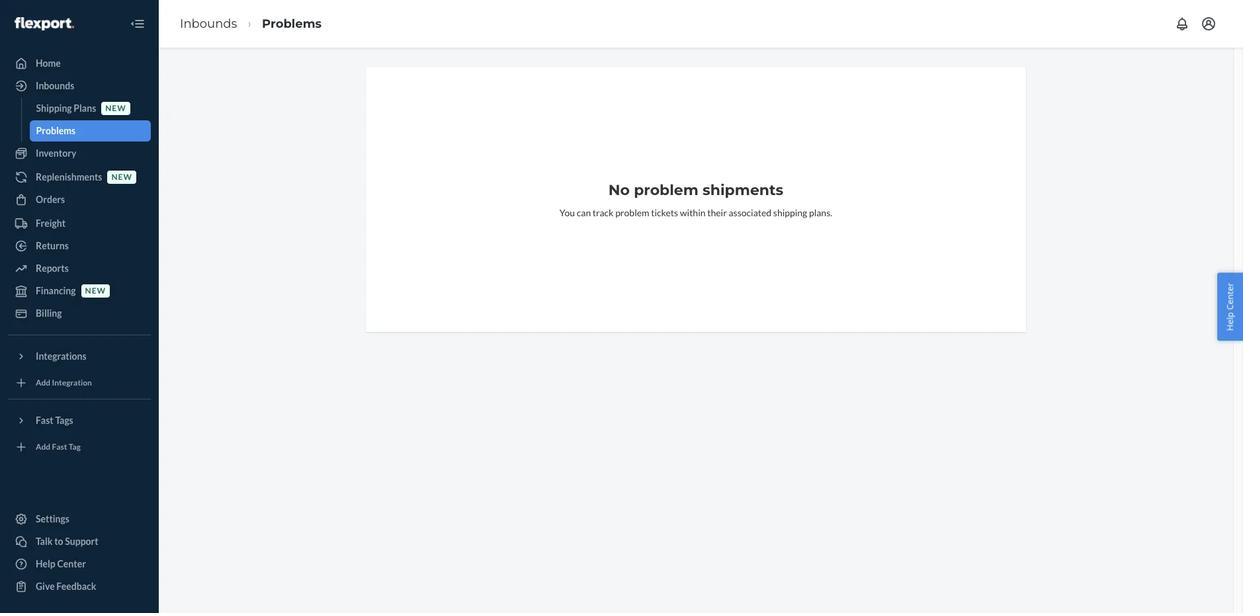 Task type: describe. For each thing, give the bounding box(es) containing it.
no problem shipments
[[608, 181, 783, 199]]

reports link
[[8, 258, 151, 279]]

1 vertical spatial problems
[[36, 125, 75, 136]]

1 vertical spatial center
[[57, 558, 86, 570]]

inventory
[[36, 148, 76, 159]]

help inside help center link
[[36, 558, 55, 570]]

home link
[[8, 53, 151, 74]]

help inside help center button
[[1224, 312, 1236, 331]]

add for add fast tag
[[36, 442, 50, 452]]

inbounds inside breadcrumbs navigation
[[180, 16, 237, 31]]

fast tags
[[36, 415, 73, 426]]

1 vertical spatial inbounds link
[[8, 75, 151, 97]]

0 vertical spatial problem
[[634, 181, 698, 199]]

support
[[65, 536, 98, 547]]

plans
[[74, 103, 96, 114]]

settings link
[[8, 509, 151, 530]]

add fast tag
[[36, 442, 81, 452]]

add fast tag link
[[8, 437, 151, 458]]

replenishments
[[36, 171, 102, 183]]

to
[[54, 536, 63, 547]]

their
[[707, 207, 727, 218]]

add integration
[[36, 378, 92, 388]]

flexport logo image
[[15, 17, 74, 30]]

help center button
[[1218, 273, 1243, 341]]

fast tags button
[[8, 410, 151, 431]]

help center inside help center button
[[1224, 283, 1236, 331]]

give feedback button
[[8, 576, 151, 597]]

you can track problem tickets within their associated shipping plans.
[[560, 207, 832, 218]]

breadcrumbs navigation
[[169, 4, 332, 43]]

new for financing
[[85, 286, 106, 296]]

within
[[680, 207, 706, 218]]

no
[[608, 181, 630, 199]]

add for add integration
[[36, 378, 50, 388]]

returns
[[36, 240, 69, 251]]

new for shipping plans
[[105, 103, 126, 113]]

integration
[[52, 378, 92, 388]]

give
[[36, 581, 55, 592]]

open notifications image
[[1174, 16, 1190, 32]]

fast inside fast tags dropdown button
[[36, 415, 53, 426]]

returns link
[[8, 236, 151, 257]]

you
[[560, 207, 575, 218]]



Task type: vqa. For each thing, say whether or not it's contained in the screenshot.
Problems
yes



Task type: locate. For each thing, give the bounding box(es) containing it.
add
[[36, 378, 50, 388], [36, 442, 50, 452]]

fast
[[36, 415, 53, 426], [52, 442, 67, 452]]

tickets
[[651, 207, 678, 218]]

help
[[1224, 312, 1236, 331], [36, 558, 55, 570]]

integrations
[[36, 351, 86, 362]]

0 horizontal spatial inbounds link
[[8, 75, 151, 97]]

1 horizontal spatial help
[[1224, 312, 1236, 331]]

1 horizontal spatial help center
[[1224, 283, 1236, 331]]

track
[[593, 207, 614, 218]]

inbounds link
[[180, 16, 237, 31], [8, 75, 151, 97]]

shipping
[[36, 103, 72, 114]]

associated
[[729, 207, 771, 218]]

shipments
[[703, 181, 783, 199]]

0 vertical spatial fast
[[36, 415, 53, 426]]

fast left tag
[[52, 442, 67, 452]]

add down fast tags at the bottom left
[[36, 442, 50, 452]]

new right plans
[[105, 103, 126, 113]]

1 add from the top
[[36, 378, 50, 388]]

home
[[36, 58, 61, 69]]

0 vertical spatial help
[[1224, 312, 1236, 331]]

0 horizontal spatial problems
[[36, 125, 75, 136]]

help center link
[[8, 554, 151, 575]]

1 horizontal spatial inbounds link
[[180, 16, 237, 31]]

0 vertical spatial inbounds
[[180, 16, 237, 31]]

reports
[[36, 263, 69, 274]]

talk to support
[[36, 536, 98, 547]]

problems link inside breadcrumbs navigation
[[262, 16, 322, 31]]

orders
[[36, 194, 65, 205]]

1 horizontal spatial inbounds
[[180, 16, 237, 31]]

give feedback
[[36, 581, 96, 592]]

1 vertical spatial help
[[36, 558, 55, 570]]

help center
[[1224, 283, 1236, 331], [36, 558, 86, 570]]

new up orders link on the left of page
[[111, 172, 132, 182]]

1 horizontal spatial problems
[[262, 16, 322, 31]]

center
[[1224, 283, 1236, 310], [57, 558, 86, 570]]

0 vertical spatial problems link
[[262, 16, 322, 31]]

add integration link
[[8, 372, 151, 394]]

close navigation image
[[130, 16, 146, 32]]

problems
[[262, 16, 322, 31], [36, 125, 75, 136]]

0 vertical spatial new
[[105, 103, 126, 113]]

tags
[[55, 415, 73, 426]]

billing link
[[8, 303, 151, 324]]

help center inside help center link
[[36, 558, 86, 570]]

0 vertical spatial add
[[36, 378, 50, 388]]

problems inside breadcrumbs navigation
[[262, 16, 322, 31]]

add left integration
[[36, 378, 50, 388]]

1 vertical spatial add
[[36, 442, 50, 452]]

freight link
[[8, 213, 151, 234]]

0 vertical spatial problems
[[262, 16, 322, 31]]

financing
[[36, 285, 76, 296]]

0 vertical spatial help center
[[1224, 283, 1236, 331]]

0 horizontal spatial problems link
[[29, 120, 151, 142]]

new for replenishments
[[111, 172, 132, 182]]

new
[[105, 103, 126, 113], [111, 172, 132, 182], [85, 286, 106, 296]]

center inside button
[[1224, 283, 1236, 310]]

freight
[[36, 218, 66, 229]]

0 horizontal spatial center
[[57, 558, 86, 570]]

0 horizontal spatial help center
[[36, 558, 86, 570]]

1 vertical spatial help center
[[36, 558, 86, 570]]

plans.
[[809, 207, 832, 218]]

tag
[[69, 442, 81, 452]]

problems link
[[262, 16, 322, 31], [29, 120, 151, 142]]

problem up tickets
[[634, 181, 698, 199]]

0 vertical spatial center
[[1224, 283, 1236, 310]]

problem down the no
[[615, 207, 649, 218]]

1 vertical spatial new
[[111, 172, 132, 182]]

0 vertical spatial inbounds link
[[180, 16, 237, 31]]

1 horizontal spatial problems link
[[262, 16, 322, 31]]

shipping plans
[[36, 103, 96, 114]]

1 vertical spatial fast
[[52, 442, 67, 452]]

1 horizontal spatial center
[[1224, 283, 1236, 310]]

0 horizontal spatial help
[[36, 558, 55, 570]]

inbounds
[[180, 16, 237, 31], [36, 80, 74, 91]]

open account menu image
[[1201, 16, 1217, 32]]

2 vertical spatial new
[[85, 286, 106, 296]]

talk to support button
[[8, 531, 151, 552]]

billing
[[36, 308, 62, 319]]

fast inside add fast tag link
[[52, 442, 67, 452]]

problem
[[634, 181, 698, 199], [615, 207, 649, 218]]

shipping
[[773, 207, 807, 218]]

inventory link
[[8, 143, 151, 164]]

fast left tags
[[36, 415, 53, 426]]

integrations button
[[8, 346, 151, 367]]

0 horizontal spatial inbounds
[[36, 80, 74, 91]]

2 add from the top
[[36, 442, 50, 452]]

can
[[577, 207, 591, 218]]

1 vertical spatial problem
[[615, 207, 649, 218]]

orders link
[[8, 189, 151, 210]]

1 vertical spatial inbounds
[[36, 80, 74, 91]]

new down reports link
[[85, 286, 106, 296]]

settings
[[36, 513, 69, 525]]

1 vertical spatial problems link
[[29, 120, 151, 142]]

talk
[[36, 536, 53, 547]]

feedback
[[56, 581, 96, 592]]



